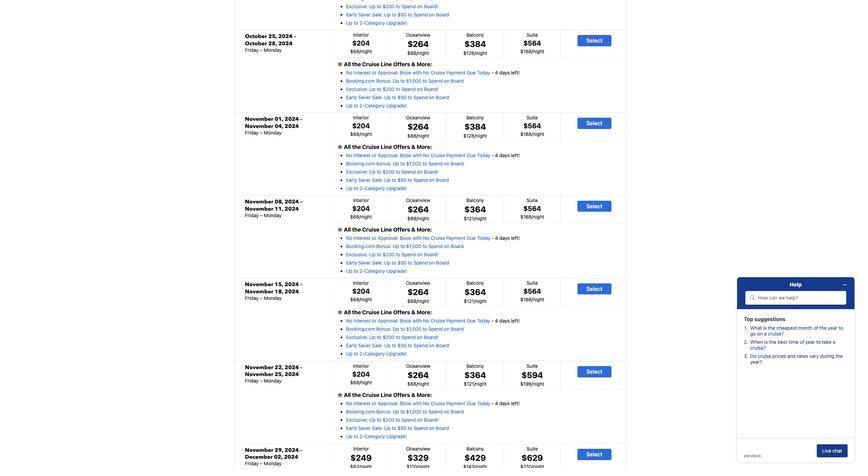 Task type: locate. For each thing, give the bounding box(es) containing it.
- for october 28, 2024
[[492, 70, 494, 76]]

interest for november 18, 2024
[[354, 318, 371, 324]]

early saver sale: up to $50 to spend on board link for november 08, 2024
[[346, 260, 450, 266]]

3 oceanview $264 $88 / night from the top
[[406, 198, 431, 222]]

$200 for november 01, 2024
[[383, 169, 395, 175]]

2 today from the top
[[477, 153, 491, 158]]

$121
[[464, 216, 474, 222], [464, 299, 474, 305], [464, 382, 474, 387]]

balcony for november 22, 2024
[[467, 363, 484, 369]]

approval:
[[378, 70, 399, 76], [378, 153, 399, 158], [378, 235, 399, 241], [378, 318, 399, 324], [378, 401, 399, 407]]

exclusive: up to $200 to spend on board! early saver sale: up to $50 to spend on board up to 2-category upgrade!
[[346, 3, 450, 26]]

offers
[[394, 61, 411, 67], [394, 144, 411, 150], [394, 227, 411, 233], [394, 310, 411, 316], [394, 393, 411, 399]]

no interest or approval: book with no cruise payment due today -                         4 days left! booking.com bonus: up to $1,000 to spend on board exclusive: up to $200 to spend on board! early saver sale: up to $50 to spend on board up to 2-category upgrade!
[[346, 70, 520, 109], [346, 153, 520, 191], [346, 235, 520, 274], [346, 318, 520, 357], [346, 401, 520, 440]]

balcony for october 25, 2024
[[467, 32, 484, 38]]

october
[[245, 33, 267, 40], [245, 40, 267, 47]]

3 $204 from the top
[[353, 205, 370, 213]]

board inside exclusive: up to $200 to spend on board! early saver sale: up to $50 to spend on board up to 2-category upgrade!
[[436, 12, 450, 17]]

4 upgrade! from the top
[[387, 268, 407, 274]]

friday for november 04, 2024
[[245, 130, 259, 136]]

with for october 28, 2024
[[413, 70, 422, 76]]

upgrade! for november 15, 2024
[[387, 351, 407, 357]]

left!
[[512, 70, 520, 76], [512, 153, 520, 158], [512, 235, 520, 241], [512, 318, 520, 324], [512, 401, 520, 407]]

early for november 08, 2024
[[346, 260, 357, 266]]

or
[[372, 70, 377, 76], [372, 153, 377, 158], [372, 235, 377, 241], [372, 318, 377, 324], [372, 401, 377, 407]]

1 vertical spatial $121
[[464, 299, 474, 305]]

$1,000 for november 04, 2024
[[407, 161, 422, 167]]

0 vertical spatial $121
[[464, 216, 474, 222]]

saver for november 01, 2024
[[359, 177, 371, 183]]

booking.com bonus: up to $1,000 to spend on board link for november 11, 2024
[[346, 244, 464, 250]]

up
[[370, 3, 376, 9], [385, 12, 391, 17], [346, 20, 353, 26], [393, 78, 400, 84], [370, 86, 376, 92], [385, 94, 391, 100], [346, 103, 353, 109], [393, 161, 400, 167], [370, 169, 376, 175], [385, 177, 391, 183], [346, 186, 353, 191], [393, 244, 400, 250], [370, 252, 376, 258], [385, 260, 391, 266], [346, 268, 353, 274], [393, 327, 400, 332], [370, 335, 376, 341], [385, 343, 391, 349], [346, 351, 353, 357], [393, 409, 400, 415], [370, 418, 376, 424], [385, 426, 391, 432], [346, 434, 353, 440]]

select for november 22, 2024
[[587, 369, 603, 375]]

2 due from the top
[[467, 153, 476, 158]]

monday inside november 15, 2024 – november 18, 2024 friday – monday
[[264, 296, 282, 301]]

monday inside november 22, 2024 – november 25, 2024 friday – monday
[[264, 378, 282, 384]]

3 $88 from the top
[[408, 216, 417, 222]]

1 book from the top
[[400, 70, 412, 76]]

due
[[467, 70, 476, 76], [467, 153, 476, 158], [467, 235, 476, 241], [467, 318, 476, 324], [467, 401, 476, 407]]

monday
[[264, 47, 282, 53], [264, 130, 282, 136], [264, 213, 282, 219], [264, 296, 282, 301], [264, 378, 282, 384], [264, 461, 282, 467]]

friday for november 25, 2024
[[245, 378, 259, 384]]

on
[[417, 3, 423, 9], [430, 12, 435, 17], [444, 78, 450, 84], [417, 86, 423, 92], [430, 94, 435, 100], [444, 161, 450, 167], [417, 169, 423, 175], [430, 177, 435, 183], [444, 244, 450, 250], [417, 252, 423, 258], [430, 260, 435, 266], [444, 327, 450, 332], [417, 335, 423, 341], [430, 343, 435, 349], [444, 409, 450, 415], [417, 418, 423, 424], [430, 426, 435, 432]]

2 saver from the top
[[359, 94, 371, 100]]

payment for november 25, 2024
[[447, 401, 466, 407]]

$50 for november 22, 2024
[[398, 426, 407, 432]]

cruise
[[363, 61, 380, 67], [431, 70, 445, 76], [363, 144, 380, 150], [431, 153, 445, 158], [363, 227, 380, 233], [431, 235, 445, 241], [363, 310, 380, 316], [431, 318, 445, 324], [363, 393, 380, 399], [431, 401, 445, 407]]

5 all from the top
[[344, 393, 351, 399]]

oceanview $264 $88 / night
[[406, 32, 431, 56], [406, 115, 431, 139], [406, 198, 431, 222], [406, 281, 431, 305], [406, 363, 431, 387]]

2024
[[279, 33, 293, 40], [279, 40, 293, 47], [285, 116, 299, 123], [285, 123, 299, 130], [285, 198, 299, 206], [285, 206, 299, 213], [285, 281, 299, 289], [285, 288, 299, 296], [285, 364, 299, 372], [285, 371, 299, 379], [285, 447, 299, 455], [284, 454, 299, 462]]

3 select link from the top
[[578, 201, 612, 212]]

$200 for november 15, 2024
[[383, 335, 395, 341]]

more: for october 28, 2024
[[417, 61, 433, 67]]

$384
[[465, 39, 486, 49], [465, 122, 486, 132]]

line for november 25, 2024
[[381, 393, 392, 399]]

monday inside november 08, 2024 – november 11, 2024 friday – monday
[[264, 213, 282, 219]]

all for november 25, 2024
[[344, 393, 351, 399]]

line for november 04, 2024
[[381, 144, 392, 150]]

1 saver from the top
[[359, 12, 371, 17]]

suite $564 $188 / night
[[521, 32, 545, 54], [521, 115, 545, 137], [521, 198, 545, 220], [521, 281, 545, 303]]

interior
[[354, 32, 369, 38], [354, 115, 369, 121], [354, 198, 369, 204], [354, 281, 369, 286], [354, 363, 369, 369], [354, 446, 369, 452]]

3 days from the top
[[500, 235, 510, 241]]

6 monday from the top
[[264, 461, 282, 467]]

4 select link from the top
[[578, 284, 612, 295]]

oceanview
[[406, 32, 431, 38], [406, 115, 431, 121], [406, 198, 431, 204], [406, 281, 431, 286], [406, 363, 431, 369], [406, 446, 431, 452]]

spend
[[402, 3, 416, 9], [414, 12, 428, 17], [429, 78, 443, 84], [402, 86, 416, 92], [414, 94, 428, 100], [429, 161, 443, 167], [402, 169, 416, 175], [414, 177, 428, 183], [429, 244, 443, 250], [402, 252, 416, 258], [414, 260, 428, 266], [429, 327, 443, 332], [402, 335, 416, 341], [414, 343, 428, 349], [429, 409, 443, 415], [402, 418, 416, 424], [414, 426, 428, 432]]

1 upgrade! from the top
[[387, 20, 407, 26]]

exclusive:
[[346, 3, 368, 9], [346, 86, 368, 92], [346, 169, 368, 175], [346, 252, 368, 258], [346, 335, 368, 341], [346, 418, 368, 424]]

-
[[492, 70, 494, 76], [492, 153, 494, 158], [492, 235, 494, 241], [492, 318, 494, 324], [492, 401, 494, 407]]

friday inside november 08, 2024 – november 11, 2024 friday – monday
[[245, 213, 259, 219]]

book
[[400, 70, 412, 76], [400, 153, 412, 158], [400, 235, 412, 241], [400, 318, 412, 324], [400, 401, 412, 407]]

board! for november 08, 2024
[[424, 252, 439, 258]]

select for october 25, 2024
[[587, 38, 603, 44]]

3 suite from the top
[[527, 198, 538, 204]]

monday inside "november 01, 2024 – november 04, 2024 friday – monday"
[[264, 130, 282, 136]]

today for november 18, 2024
[[477, 318, 491, 324]]

$88
[[408, 50, 417, 56], [408, 133, 417, 139], [408, 216, 417, 222], [408, 299, 417, 305], [408, 382, 417, 387]]

1 $204 from the top
[[353, 39, 370, 47]]

suite inside suite $629
[[527, 446, 538, 452]]

6 exclusive: up to $200 to spend on board! link from the top
[[346, 418, 439, 424]]

oceanview $264 $88 / night for november 11, 2024
[[406, 198, 431, 222]]

1 payment from the top
[[447, 70, 466, 76]]

0 vertical spatial $384
[[465, 39, 486, 49]]

oceanview for november 15, 2024
[[406, 281, 431, 286]]

2- inside exclusive: up to $200 to spend on board! early saver sale: up to $50 to spend on board up to 2-category upgrade!
[[360, 20, 365, 26]]

5 $68 from the top
[[351, 380, 360, 386]]

night
[[361, 49, 372, 54], [534, 49, 545, 54], [418, 50, 429, 56], [476, 50, 488, 56], [361, 131, 372, 137], [534, 131, 545, 137], [418, 133, 429, 139], [476, 133, 488, 139], [361, 214, 372, 220], [534, 214, 545, 220], [418, 216, 429, 222], [476, 216, 487, 222], [361, 297, 372, 303], [534, 297, 545, 303], [418, 299, 429, 305], [476, 299, 487, 305], [361, 380, 372, 386], [418, 382, 429, 387], [476, 382, 487, 387], [534, 382, 545, 387]]

3 - from the top
[[492, 235, 494, 241]]

all
[[344, 61, 351, 67], [344, 144, 351, 150], [344, 227, 351, 233], [344, 310, 351, 316], [344, 393, 351, 399]]

exclusive: up to $200 to spend on board! link
[[346, 3, 439, 9], [346, 86, 439, 92], [346, 169, 439, 175], [346, 252, 439, 258], [346, 335, 439, 341], [346, 418, 439, 424]]

3 booking.com from the top
[[346, 244, 375, 250]]

booking.com bonus: up to $1,000 to spend on board link for november 25, 2024
[[346, 409, 464, 415]]

3 balcony $364 $121 / night from the top
[[464, 363, 487, 387]]

$200
[[383, 3, 395, 9], [383, 86, 395, 92], [383, 169, 395, 175], [383, 252, 395, 258], [383, 335, 395, 341], [383, 418, 395, 424]]

interest for november 04, 2024
[[354, 153, 371, 158]]

1 balcony $364 $121 / night from the top
[[464, 198, 487, 222]]

0 vertical spatial balcony $384 $128 / night
[[464, 32, 488, 56]]

suite for november 08, 2024
[[527, 198, 538, 204]]

the for november 25, 2024
[[353, 393, 361, 399]]

5 booking.com from the top
[[346, 409, 375, 415]]

–
[[294, 33, 296, 40], [260, 47, 263, 53], [301, 116, 303, 123], [260, 130, 263, 136], [301, 198, 303, 206], [260, 213, 263, 219], [301, 281, 303, 289], [260, 296, 263, 301], [301, 364, 303, 372], [260, 378, 263, 384], [301, 447, 303, 455], [260, 461, 263, 467]]

friday
[[245, 47, 259, 53], [245, 130, 259, 136], [245, 213, 259, 219], [245, 296, 259, 301], [245, 378, 259, 384], [245, 461, 259, 467]]

saver inside exclusive: up to $200 to spend on board! early saver sale: up to $50 to spend on board up to 2-category upgrade!
[[359, 12, 371, 17]]

1 vertical spatial $384
[[465, 122, 486, 132]]

more:
[[417, 61, 433, 67], [417, 144, 433, 150], [417, 227, 433, 233], [417, 310, 433, 316], [417, 393, 433, 399]]

/ inside 'suite $594 $198 / night'
[[532, 382, 534, 387]]

$364 for november 25, 2024
[[465, 371, 486, 380]]

category for november 15, 2024
[[365, 351, 385, 357]]

1 $188 from the top
[[521, 49, 532, 54]]

with for november 04, 2024
[[413, 153, 422, 158]]

6 friday from the top
[[245, 461, 259, 467]]

0 vertical spatial $364
[[465, 205, 486, 215]]

3 due from the top
[[467, 235, 476, 241]]

no interest or approval: book with no cruise payment due today link
[[346, 70, 491, 76], [346, 153, 491, 158], [346, 235, 491, 241], [346, 318, 491, 324], [346, 401, 491, 407]]

monday for 28,
[[264, 47, 282, 53]]

22,
[[275, 364, 284, 372]]

$128
[[464, 50, 475, 56], [464, 133, 475, 139]]

balcony inside balcony $429
[[467, 446, 484, 452]]

$121 for november 11, 2024
[[464, 216, 474, 222]]

6 2- from the top
[[360, 434, 365, 440]]

november
[[245, 116, 274, 123], [245, 123, 274, 130], [245, 198, 274, 206], [245, 206, 274, 213], [245, 281, 274, 289], [245, 288, 274, 296], [245, 364, 274, 372], [245, 371, 274, 379], [245, 447, 274, 455]]

sale:
[[372, 12, 383, 17], [372, 94, 383, 100], [372, 177, 383, 183], [372, 260, 383, 266], [372, 343, 383, 349], [372, 426, 383, 432]]

5 interest from the top
[[354, 401, 371, 407]]

balcony $384 $128 / night
[[464, 32, 488, 56], [464, 115, 488, 139]]

1 2- from the top
[[360, 20, 365, 26]]

suite for november 15, 2024
[[527, 281, 538, 286]]

4 no interest or approval: book with no cruise payment due today -                         4 days left! booking.com bonus: up to $1,000 to spend on board exclusive: up to $200 to spend on board! early saver sale: up to $50 to spend on board up to 2-category upgrade! from the top
[[346, 318, 520, 357]]

bonus: for november 11, 2024
[[377, 244, 392, 250]]

2 left! from the top
[[512, 153, 520, 158]]

the
[[353, 61, 361, 67], [353, 144, 361, 150], [353, 227, 361, 233], [353, 310, 361, 316], [353, 393, 361, 399]]

1 $88 from the top
[[408, 50, 417, 56]]

- for november 18, 2024
[[492, 318, 494, 324]]

$121 for november 18, 2024
[[464, 299, 474, 305]]

2 vertical spatial $121
[[464, 382, 474, 387]]

saver
[[359, 12, 371, 17], [359, 94, 371, 100], [359, 177, 371, 183], [359, 260, 371, 266], [359, 343, 371, 349], [359, 426, 371, 432]]

2 select from the top
[[587, 120, 603, 127]]

november 08, 2024 – november 11, 2024 friday – monday
[[245, 198, 303, 219]]

to
[[377, 3, 382, 9], [396, 3, 401, 9], [392, 12, 397, 17], [408, 12, 413, 17], [354, 20, 359, 26], [401, 78, 405, 84], [423, 78, 428, 84], [377, 86, 382, 92], [396, 86, 401, 92], [392, 94, 397, 100], [408, 94, 413, 100], [354, 103, 359, 109], [401, 161, 405, 167], [423, 161, 428, 167], [377, 169, 382, 175], [396, 169, 401, 175], [392, 177, 397, 183], [408, 177, 413, 183], [354, 186, 359, 191], [401, 244, 405, 250], [423, 244, 428, 250], [377, 252, 382, 258], [396, 252, 401, 258], [392, 260, 397, 266], [408, 260, 413, 266], [354, 268, 359, 274], [401, 327, 405, 332], [423, 327, 428, 332], [377, 335, 382, 341], [396, 335, 401, 341], [392, 343, 397, 349], [408, 343, 413, 349], [354, 351, 359, 357], [401, 409, 405, 415], [423, 409, 428, 415], [377, 418, 382, 424], [396, 418, 401, 424], [392, 426, 397, 432], [408, 426, 413, 432], [354, 434, 359, 440]]

friday inside november 22, 2024 – november 25, 2024 friday – monday
[[245, 378, 259, 384]]

4
[[496, 70, 499, 76], [496, 153, 499, 158], [496, 235, 499, 241], [496, 318, 499, 324], [496, 401, 499, 407]]

4 & from the top
[[412, 310, 416, 316]]

interest
[[354, 70, 371, 76], [354, 153, 371, 158], [354, 235, 371, 241], [354, 318, 371, 324], [354, 401, 371, 407]]

2 upgrade! from the top
[[387, 103, 407, 109]]

today
[[477, 70, 491, 76], [477, 153, 491, 158], [477, 235, 491, 241], [477, 318, 491, 324], [477, 401, 491, 407]]

3 or from the top
[[372, 235, 377, 241]]

suite for november 22, 2024
[[527, 363, 538, 369]]

board
[[436, 12, 450, 17], [451, 78, 464, 84], [436, 94, 450, 100], [451, 161, 464, 167], [436, 177, 450, 183], [451, 244, 464, 250], [436, 260, 450, 266], [451, 327, 464, 332], [436, 343, 450, 349], [451, 409, 464, 415], [436, 426, 450, 432]]

1 vertical spatial 25,
[[275, 371, 284, 379]]

3 early from the top
[[346, 177, 357, 183]]

1 $564 from the top
[[524, 39, 542, 47]]

friday inside november 29, 2024 – december 02, 2024 friday – monday
[[245, 461, 259, 467]]

11,
[[275, 206, 284, 213]]

18,
[[275, 288, 284, 296]]

4 more: from the top
[[417, 310, 433, 316]]

line for november 11, 2024
[[381, 227, 392, 233]]

line for october 28, 2024
[[381, 61, 392, 67]]

booking.com for november 25, 2024
[[346, 409, 375, 415]]

1 october from the top
[[245, 33, 267, 40]]

$429
[[465, 454, 486, 463]]

3 left! from the top
[[512, 235, 520, 241]]

interior $204 $68 / night for november 22, 2024
[[351, 363, 372, 386]]

1 exclusive: from the top
[[346, 3, 368, 9]]

3 $1,000 from the top
[[407, 244, 422, 250]]

payment for november 04, 2024
[[447, 153, 466, 158]]

upgrade! for november 01, 2024
[[387, 186, 407, 191]]

no
[[346, 70, 353, 76], [424, 70, 430, 76], [346, 153, 353, 158], [424, 153, 430, 158], [346, 235, 353, 241], [424, 235, 430, 241], [346, 318, 353, 324], [424, 318, 430, 324], [346, 401, 353, 407], [424, 401, 430, 407]]

- for november 11, 2024
[[492, 235, 494, 241]]

interior for november 01, 2024
[[354, 115, 369, 121]]

with for november 18, 2024
[[413, 318, 422, 324]]

- for november 25, 2024
[[492, 401, 494, 407]]

oceanview $264 $88 / night for november 04, 2024
[[406, 115, 431, 139]]

due for november 18, 2024
[[467, 318, 476, 324]]

$1,000
[[407, 78, 422, 84], [407, 161, 422, 167], [407, 244, 422, 250], [407, 327, 422, 332], [407, 409, 422, 415]]

today for october 28, 2024
[[477, 70, 491, 76]]

2 $1,000 from the top
[[407, 161, 422, 167]]

0 vertical spatial $128
[[464, 50, 475, 56]]

2 vertical spatial $364
[[465, 371, 486, 380]]

interest for november 25, 2024
[[354, 401, 371, 407]]

2- for november 08, 2024
[[360, 268, 365, 274]]

upgrade! inside exclusive: up to $200 to spend on board! early saver sale: up to $50 to spend on board up to 2-category upgrade!
[[387, 20, 407, 26]]

suite $564 $188 / night for october 25, 2024
[[521, 32, 545, 54]]

3 no interest or approval: book with no cruise payment due today -                         4 days left! booking.com bonus: up to $1,000 to spend on board exclusive: up to $200 to spend on board! early saver sale: up to $50 to spend on board up to 2-category upgrade! from the top
[[346, 235, 520, 274]]

6 category from the top
[[365, 434, 385, 440]]

2 4 from the top
[[496, 153, 499, 158]]

1 sale: from the top
[[372, 12, 383, 17]]

$564 for november 15, 2024
[[524, 288, 542, 296]]

3 select from the top
[[587, 203, 603, 209]]

2-
[[360, 20, 365, 26], [360, 103, 365, 109], [360, 186, 365, 191], [360, 268, 365, 274], [360, 351, 365, 357], [360, 434, 365, 440]]

interior for november 15, 2024
[[354, 281, 369, 286]]

booking.com bonus: up to $1,000 to spend on board link for november 18, 2024
[[346, 327, 464, 332]]

friday inside october 25, 2024 – october 28, 2024 friday – monday
[[245, 47, 259, 53]]

4 4 from the top
[[496, 318, 499, 324]]

4 oceanview from the top
[[406, 281, 431, 286]]

4 select from the top
[[587, 286, 603, 292]]

all the cruise line offers & more:
[[343, 61, 433, 67], [343, 144, 433, 150], [343, 227, 433, 233], [343, 310, 433, 316], [343, 393, 433, 399]]

monday inside october 25, 2024 – october 28, 2024 friday – monday
[[264, 47, 282, 53]]

0 vertical spatial balcony $364 $121 / night
[[464, 198, 487, 222]]

1 left! from the top
[[512, 70, 520, 76]]

early
[[346, 12, 357, 17], [346, 94, 357, 100], [346, 177, 357, 183], [346, 260, 357, 266], [346, 343, 357, 349], [346, 426, 357, 432]]

1 early from the top
[[346, 12, 357, 17]]

sale: for november 22, 2024
[[372, 426, 383, 432]]

balcony $364 $121 / night for november 18, 2024
[[464, 281, 487, 305]]

select link
[[578, 35, 612, 46], [578, 118, 612, 129], [578, 201, 612, 212], [578, 284, 612, 295], [578, 367, 612, 378], [578, 450, 612, 461]]

$629
[[522, 454, 544, 463]]

1 board! from the top
[[424, 3, 439, 9]]

the for november 04, 2024
[[353, 144, 361, 150]]

star image
[[338, 62, 343, 67], [338, 144, 343, 150], [338, 227, 343, 233], [338, 310, 343, 316]]

up to 2-category upgrade! link for october 25, 2024
[[346, 103, 407, 109]]

category
[[365, 20, 385, 26], [365, 103, 385, 109], [365, 186, 385, 191], [365, 268, 385, 274], [365, 351, 385, 357], [365, 434, 385, 440]]

3 star image from the top
[[338, 227, 343, 233]]

$188
[[521, 49, 532, 54], [521, 131, 532, 137], [521, 214, 532, 220], [521, 297, 532, 303]]

5 $200 from the top
[[383, 335, 395, 341]]

3 $264 from the top
[[408, 205, 429, 215]]

3 early saver sale: up to $50 to spend on board link from the top
[[346, 177, 450, 183]]

suite inside 'suite $594 $198 / night'
[[527, 363, 538, 369]]

select
[[587, 38, 603, 44], [587, 120, 603, 127], [587, 203, 603, 209], [587, 286, 603, 292], [587, 369, 603, 375], [587, 452, 603, 458]]

$68 for november 25, 2024
[[351, 380, 360, 386]]

select for november 15, 2024
[[587, 286, 603, 292]]

4 up to 2-category upgrade! link from the top
[[346, 268, 407, 274]]

5 oceanview from the top
[[406, 363, 431, 369]]

2 no interest or approval: book with no cruise payment due today -                         4 days left! booking.com bonus: up to $1,000 to spend on board exclusive: up to $200 to spend on board! early saver sale: up to $50 to spend on board up to 2-category upgrade! from the top
[[346, 153, 520, 191]]

more: for november 04, 2024
[[417, 144, 433, 150]]

2 offers from the top
[[394, 144, 411, 150]]

november inside november 29, 2024 – december 02, 2024 friday – monday
[[245, 447, 274, 455]]

2 monday from the top
[[264, 130, 282, 136]]

$1,000 for november 25, 2024
[[407, 409, 422, 415]]

balcony for november 08, 2024
[[467, 198, 484, 204]]

balcony $364 $121 / night
[[464, 198, 487, 222], [464, 281, 487, 305], [464, 363, 487, 387]]

or for november 18, 2024
[[372, 318, 377, 324]]

$204 for november 15, 2024
[[353, 288, 370, 296]]

early saver sale: up to $50 to spend on board link
[[346, 12, 450, 17], [346, 94, 450, 100], [346, 177, 450, 183], [346, 260, 450, 266], [346, 343, 450, 349], [346, 426, 450, 432]]

$200 inside exclusive: up to $200 to spend on board! early saver sale: up to $50 to spend on board up to 2-category upgrade!
[[383, 3, 395, 9]]

2 approval: from the top
[[378, 153, 399, 158]]

5 & from the top
[[412, 393, 416, 399]]

or for november 25, 2024
[[372, 401, 377, 407]]

category inside exclusive: up to $200 to spend on board! early saver sale: up to $50 to spend on board up to 2-category upgrade!
[[365, 20, 385, 26]]

$564
[[524, 39, 542, 47], [524, 122, 542, 130], [524, 205, 542, 213], [524, 288, 542, 296]]

line
[[381, 61, 392, 67], [381, 144, 392, 150], [381, 227, 392, 233], [381, 310, 392, 316], [381, 393, 392, 399]]

bonus:
[[377, 78, 392, 84], [377, 161, 392, 167], [377, 244, 392, 250], [377, 327, 392, 332], [377, 409, 392, 415]]

booking.com bonus: up to $1,000 to spend on board link
[[346, 78, 464, 84], [346, 161, 464, 167], [346, 244, 464, 250], [346, 327, 464, 332], [346, 409, 464, 415]]

1 vertical spatial $128
[[464, 133, 475, 139]]

2 balcony $384 $128 / night from the top
[[464, 115, 488, 139]]

all the cruise line offers & more: for october 28, 2024
[[343, 61, 433, 67]]

no interest or approval: book with no cruise payment due today link for november 25, 2024
[[346, 401, 491, 407]]

2 - from the top
[[492, 153, 494, 158]]

interior inside "interior $249"
[[354, 446, 369, 452]]

3 interior $204 $68 / night from the top
[[351, 198, 372, 220]]

5 $1,000 from the top
[[407, 409, 422, 415]]

3 all from the top
[[344, 227, 351, 233]]

offers for november 18, 2024
[[394, 310, 411, 316]]

2 vertical spatial balcony $364 $121 / night
[[464, 363, 487, 387]]

3 $564 from the top
[[524, 205, 542, 213]]

4 booking.com from the top
[[346, 327, 375, 332]]

sale: for november 15, 2024
[[372, 343, 383, 349]]

5 book from the top
[[400, 401, 412, 407]]

payment
[[447, 70, 466, 76], [447, 153, 466, 158], [447, 235, 466, 241], [447, 318, 466, 324], [447, 401, 466, 407]]

1 4 from the top
[[496, 70, 499, 76]]

1 vertical spatial balcony $364 $121 / night
[[464, 281, 487, 305]]

balcony for november 29, 2024
[[467, 446, 484, 452]]

25,
[[269, 33, 277, 40], [275, 371, 284, 379]]

friday inside november 15, 2024 – november 18, 2024 friday – monday
[[245, 296, 259, 301]]

5 no interest or approval: book with no cruise payment due today link from the top
[[346, 401, 491, 407]]

balcony $429
[[465, 446, 486, 463]]

5 $88 from the top
[[408, 382, 417, 387]]

5 - from the top
[[492, 401, 494, 407]]

6 sale: from the top
[[372, 426, 383, 432]]

no interest or approval: book with no cruise payment due today link for november 11, 2024
[[346, 235, 491, 241]]

$188 for november 04, 2024
[[521, 131, 532, 137]]

1 or from the top
[[372, 70, 377, 76]]

2 star image from the top
[[338, 144, 343, 150]]

suite $629
[[522, 446, 544, 463]]

bonus: for november 04, 2024
[[377, 161, 392, 167]]

left! for november 04, 2024
[[512, 153, 520, 158]]

star image for november 04, 2024
[[338, 144, 343, 150]]

upgrade! for november 22, 2024
[[387, 434, 407, 440]]

$68
[[351, 49, 360, 54], [351, 131, 360, 137], [351, 214, 360, 220], [351, 297, 360, 303], [351, 380, 360, 386]]

board!
[[424, 3, 439, 9], [424, 86, 439, 92], [424, 169, 439, 175], [424, 252, 439, 258], [424, 335, 439, 341], [424, 418, 439, 424]]

&
[[412, 61, 416, 67], [412, 144, 416, 150], [412, 227, 416, 233], [412, 310, 416, 316], [412, 393, 416, 399]]

5 balcony from the top
[[467, 363, 484, 369]]

6 up to 2-category upgrade! link from the top
[[346, 434, 407, 440]]

5 early saver sale: up to $50 to spend on board link from the top
[[346, 343, 450, 349]]

3 category from the top
[[365, 186, 385, 191]]

balcony
[[467, 32, 484, 38], [467, 115, 484, 121], [467, 198, 484, 204], [467, 281, 484, 286], [467, 363, 484, 369], [467, 446, 484, 452]]

upgrade!
[[387, 20, 407, 26], [387, 103, 407, 109], [387, 186, 407, 191], [387, 268, 407, 274], [387, 351, 407, 357], [387, 434, 407, 440]]

4 exclusive: up to $200 to spend on board! link from the top
[[346, 252, 439, 258]]

2 suite from the top
[[527, 115, 538, 121]]

3 upgrade! from the top
[[387, 186, 407, 191]]

0 vertical spatial 25,
[[269, 33, 277, 40]]

1 vertical spatial $364
[[465, 288, 486, 297]]

5 exclusive: up to $200 to spend on board! link from the top
[[346, 335, 439, 341]]

friday inside "november 01, 2024 – november 04, 2024 friday – monday"
[[245, 130, 259, 136]]

4 monday from the top
[[264, 296, 282, 301]]

exclusive: inside exclusive: up to $200 to spend on board! early saver sale: up to $50 to spend on board up to 2-category upgrade!
[[346, 3, 368, 9]]

with
[[413, 70, 422, 76], [413, 153, 422, 158], [413, 235, 422, 241], [413, 318, 422, 324], [413, 401, 422, 407]]

book for november 04, 2024
[[400, 153, 412, 158]]

$50
[[398, 12, 407, 17], [398, 94, 407, 100], [398, 177, 407, 183], [398, 260, 407, 266], [398, 343, 407, 349], [398, 426, 407, 432]]

$88 for november 25, 2024
[[408, 382, 417, 387]]

1 $128 from the top
[[464, 50, 475, 56]]

monday inside november 29, 2024 – december 02, 2024 friday – monday
[[264, 461, 282, 467]]

suite
[[527, 32, 538, 38], [527, 115, 538, 121], [527, 198, 538, 204], [527, 281, 538, 286], [527, 363, 538, 369], [527, 446, 538, 452]]

2 interior $204 $68 / night from the top
[[351, 115, 372, 137]]

1 vertical spatial balcony $384 $128 / night
[[464, 115, 488, 139]]

/
[[360, 49, 361, 54], [532, 49, 534, 54], [417, 50, 418, 56], [475, 50, 476, 56], [360, 131, 361, 137], [532, 131, 534, 137], [417, 133, 418, 139], [475, 133, 476, 139], [360, 214, 361, 220], [532, 214, 534, 220], [417, 216, 418, 222], [474, 216, 476, 222], [360, 297, 361, 303], [532, 297, 534, 303], [417, 299, 418, 305], [474, 299, 476, 305], [360, 380, 361, 386], [417, 382, 418, 387], [474, 382, 476, 387], [532, 382, 534, 387]]

up to 2-category upgrade! link
[[346, 20, 407, 26], [346, 103, 407, 109], [346, 186, 407, 191], [346, 268, 407, 274], [346, 351, 407, 357], [346, 434, 407, 440]]

days
[[500, 70, 510, 76], [500, 153, 510, 158], [500, 235, 510, 241], [500, 318, 510, 324], [500, 401, 510, 407]]

balcony $364 $121 / night for november 25, 2024
[[464, 363, 487, 387]]

$204
[[353, 39, 370, 47], [353, 122, 370, 130], [353, 205, 370, 213], [353, 288, 370, 296], [353, 371, 370, 379]]

booking.com
[[346, 78, 375, 84], [346, 161, 375, 167], [346, 244, 375, 250], [346, 327, 375, 332], [346, 409, 375, 415]]

board! for november 01, 2024
[[424, 169, 439, 175]]

interior $204 $68 / night
[[351, 32, 372, 54], [351, 115, 372, 137], [351, 198, 372, 220], [351, 281, 372, 303], [351, 363, 372, 386]]

suite $594 $198 / night
[[521, 363, 545, 387]]

5 oceanview $264 $88 / night from the top
[[406, 363, 431, 387]]

1 today from the top
[[477, 70, 491, 76]]

1 oceanview from the top
[[406, 32, 431, 38]]



Task type: describe. For each thing, give the bounding box(es) containing it.
saver for october 25, 2024
[[359, 94, 371, 100]]

oceanview $329
[[406, 446, 431, 463]]

night inside 'suite $594 $198 / night'
[[534, 382, 545, 387]]

book for october 28, 2024
[[400, 70, 412, 76]]

approval: for november 11, 2024
[[378, 235, 399, 241]]

1 early saver sale: up to $50 to spend on board link from the top
[[346, 12, 450, 17]]

interest for october 28, 2024
[[354, 70, 371, 76]]

2- for november 01, 2024
[[360, 186, 365, 191]]

29,
[[275, 447, 284, 455]]

4 for november 04, 2024
[[496, 153, 499, 158]]

or for november 11, 2024
[[372, 235, 377, 241]]

due for november 04, 2024
[[467, 153, 476, 158]]

payment for october 28, 2024
[[447, 70, 466, 76]]

$204 for october 25, 2024
[[353, 39, 370, 47]]

select link for november 22, 2024
[[578, 367, 612, 378]]

25, inside november 22, 2024 – november 25, 2024 friday – monday
[[275, 371, 284, 379]]

all for november 11, 2024
[[344, 227, 351, 233]]

$249
[[351, 454, 372, 463]]

$364 for november 11, 2024
[[465, 205, 486, 215]]

oceanview for november 22, 2024
[[406, 363, 431, 369]]

oceanview $264 $88 / night for november 18, 2024
[[406, 281, 431, 305]]

25, inside october 25, 2024 – october 28, 2024 friday – monday
[[269, 33, 277, 40]]

2 october from the top
[[245, 40, 267, 47]]

& for november 25, 2024
[[412, 393, 416, 399]]

1 up to 2-category upgrade! link from the top
[[346, 20, 407, 26]]

november 01, 2024 – november 04, 2024 friday – monday
[[245, 116, 303, 136]]

bonus: for november 25, 2024
[[377, 409, 392, 415]]

6 november from the top
[[245, 288, 274, 296]]

$1,000 for november 18, 2024
[[407, 327, 422, 332]]

early for november 01, 2024
[[346, 177, 357, 183]]

up to 2-category upgrade! link for november 08, 2024
[[346, 268, 407, 274]]

with for november 11, 2024
[[413, 235, 422, 241]]

interior $249
[[351, 446, 372, 463]]

$198
[[521, 382, 532, 387]]

$188 for november 18, 2024
[[521, 297, 532, 303]]

no interest or approval: book with no cruise payment due today link for october 28, 2024
[[346, 70, 491, 76]]

$264 for november 25, 2024
[[408, 371, 429, 380]]

approval: for october 28, 2024
[[378, 70, 399, 76]]

no interest or approval: book with no cruise payment due today link for november 04, 2024
[[346, 153, 491, 158]]

board! for october 25, 2024
[[424, 86, 439, 92]]

monday for 11,
[[264, 213, 282, 219]]

$594
[[522, 371, 544, 380]]

3 november from the top
[[245, 198, 274, 206]]

interior $204 $68 / night for november 01, 2024
[[351, 115, 372, 137]]

board! inside exclusive: up to $200 to spend on board! early saver sale: up to $50 to spend on board up to 2-category upgrade!
[[424, 3, 439, 9]]

sale: inside exclusive: up to $200 to spend on board! early saver sale: up to $50 to spend on board up to 2-category upgrade!
[[372, 12, 383, 17]]

6 select link from the top
[[578, 450, 612, 461]]

november 29, 2024 – december 02, 2024 friday – monday
[[245, 447, 303, 467]]

board! for november 22, 2024
[[424, 418, 439, 424]]

sale: for october 25, 2024
[[372, 94, 383, 100]]

the for november 18, 2024
[[353, 310, 361, 316]]

8 november from the top
[[245, 371, 274, 379]]

or for october 28, 2024
[[372, 70, 377, 76]]

november 15, 2024 – november 18, 2024 friday – monday
[[245, 281, 303, 301]]

all the cruise line offers & more: for november 11, 2024
[[343, 227, 433, 233]]

5 november from the top
[[245, 281, 274, 289]]

$188 for october 28, 2024
[[521, 49, 532, 54]]

$264 for november 04, 2024
[[408, 122, 429, 132]]

interest for november 11, 2024
[[354, 235, 371, 241]]

all the cruise line offers & more: for november 04, 2024
[[343, 144, 433, 150]]

oceanview for november 01, 2024
[[406, 115, 431, 121]]

oceanview for october 25, 2024
[[406, 32, 431, 38]]

early inside exclusive: up to $200 to spend on board! early saver sale: up to $50 to spend on board up to 2-category upgrade!
[[346, 12, 357, 17]]

& for october 28, 2024
[[412, 61, 416, 67]]

exclusive: for october 25, 2024
[[346, 86, 368, 92]]

15,
[[275, 281, 284, 289]]

balcony for november 15, 2024
[[467, 281, 484, 286]]

2 november from the top
[[245, 123, 274, 130]]

exclusive: for november 08, 2024
[[346, 252, 368, 258]]

$204 for november 22, 2024
[[353, 371, 370, 379]]

early for october 25, 2024
[[346, 94, 357, 100]]

november 22, 2024 – november 25, 2024 friday – monday
[[245, 364, 303, 384]]

due for november 11, 2024
[[467, 235, 476, 241]]

$50 for november 01, 2024
[[398, 177, 407, 183]]

october 25, 2024 – october 28, 2024 friday – monday
[[245, 33, 296, 53]]

interior for november 08, 2024
[[354, 198, 369, 204]]

the for november 11, 2024
[[353, 227, 361, 233]]

& for november 11, 2024
[[412, 227, 416, 233]]

$50 inside exclusive: up to $200 to spend on board! early saver sale: up to $50 to spend on board up to 2-category upgrade!
[[398, 12, 407, 17]]

booking.com for october 28, 2024
[[346, 78, 375, 84]]

select for november 08, 2024
[[587, 203, 603, 209]]

exclusive: for november 01, 2024
[[346, 169, 368, 175]]

december
[[245, 454, 273, 462]]

1 exclusive: up to $200 to spend on board! link from the top
[[346, 3, 439, 9]]

4 for october 28, 2024
[[496, 70, 499, 76]]

today for november 11, 2024
[[477, 235, 491, 241]]

no interest or approval: book with no cruise payment due today -                         4 days left! booking.com bonus: up to $1,000 to spend on board exclusive: up to $200 to spend on board! early saver sale: up to $50 to spend on board up to 2-category upgrade! for november 11, 2024
[[346, 235, 520, 274]]

star image
[[338, 393, 343, 398]]

left! for november 25, 2024
[[512, 401, 520, 407]]

7 november from the top
[[245, 364, 274, 372]]

$329
[[408, 454, 429, 463]]

book for november 25, 2024
[[400, 401, 412, 407]]

bonus: for october 28, 2024
[[377, 78, 392, 84]]

suite for october 25, 2024
[[527, 32, 538, 38]]

1 november from the top
[[245, 116, 274, 123]]

28,
[[269, 40, 277, 47]]

$200 for november 22, 2024
[[383, 418, 395, 424]]

6 select from the top
[[587, 452, 603, 458]]

exclusive: up to $200 to spend on board! link for november 08, 2024
[[346, 252, 439, 258]]

suite $564 $188 / night for november 01, 2024
[[521, 115, 545, 137]]

approval: for november 25, 2024
[[378, 401, 399, 407]]

saver for november 15, 2024
[[359, 343, 371, 349]]

exclusive: for november 22, 2024
[[346, 418, 368, 424]]

$68 for october 28, 2024
[[351, 49, 360, 54]]

no interest or approval: book with no cruise payment due today -                         4 days left! booking.com bonus: up to $1,000 to spend on board exclusive: up to $200 to spend on board! early saver sale: up to $50 to spend on board up to 2-category upgrade! for november 25, 2024
[[346, 401, 520, 440]]

days for november 25, 2024
[[500, 401, 510, 407]]

$264 for october 28, 2024
[[408, 39, 429, 49]]

4 november from the top
[[245, 206, 274, 213]]

01,
[[275, 116, 284, 123]]

sale: for november 08, 2024
[[372, 260, 383, 266]]

4 for november 18, 2024
[[496, 318, 499, 324]]

star image for november 18, 2024
[[338, 310, 343, 316]]

$384 for november 04, 2024
[[465, 122, 486, 132]]

star image for october 28, 2024
[[338, 62, 343, 67]]

booking.com bonus: up to $1,000 to spend on board link for november 04, 2024
[[346, 161, 464, 167]]

star image for november 11, 2024
[[338, 227, 343, 233]]

& for november 18, 2024
[[412, 310, 416, 316]]

balcony for november 01, 2024
[[467, 115, 484, 121]]

02,
[[274, 454, 283, 462]]

2- for november 22, 2024
[[360, 434, 365, 440]]

4 for november 25, 2024
[[496, 401, 499, 407]]

select link for october 25, 2024
[[578, 35, 612, 46]]

line for november 18, 2024
[[381, 310, 392, 316]]

08,
[[275, 198, 284, 206]]

04,
[[275, 123, 284, 130]]

booking.com for november 11, 2024
[[346, 244, 375, 250]]



Task type: vqa. For each thing, say whether or not it's contained in the screenshot.


